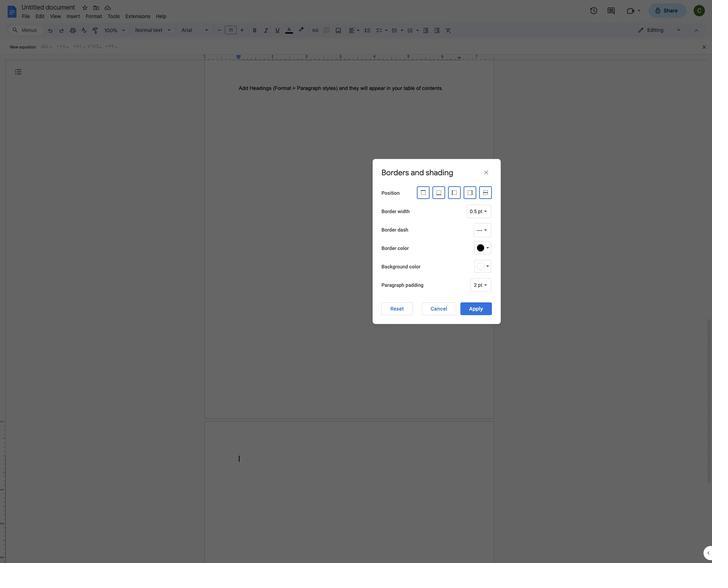 Task type: describe. For each thing, give the bounding box(es) containing it.
reset button
[[382, 302, 413, 315]]

position toolbar
[[413, 0, 512, 563]]

color for background color
[[410, 264, 421, 269]]

apply button
[[461, 302, 492, 315]]

background color
[[382, 264, 421, 269]]

2
[[474, 282, 477, 288]]

paragraph padding list box
[[471, 278, 492, 292]]

border for border dash
[[382, 227, 397, 233]]

menu bar inside the menu bar banner
[[19, 9, 170, 21]]

border width
[[382, 208, 410, 214]]

share. private to only me. image
[[655, 7, 662, 14]]

equation
[[19, 45, 36, 50]]

shading
[[426, 168, 454, 177]]

top margin image
[[0, 422, 5, 458]]

border color
[[382, 245, 409, 251]]

border dash
[[382, 227, 409, 233]]

borders and shading
[[382, 168, 454, 177]]

padding
[[406, 282, 424, 288]]

paragraph
[[382, 282, 405, 288]]

borders and shading heading
[[382, 168, 454, 178]]

2 points option
[[474, 281, 483, 289]]

border width list box
[[467, 205, 492, 218]]

menu bar banner
[[0, 0, 713, 563]]



Task type: vqa. For each thing, say whether or not it's contained in the screenshot.
"me"
no



Task type: locate. For each thing, give the bounding box(es) containing it.
0 horizontal spatial color
[[398, 245, 409, 251]]

Menus field
[[9, 25, 44, 35]]

dash
[[398, 227, 409, 233]]

2 pt
[[474, 282, 483, 288]]

cancel
[[431, 306, 448, 312]]

new equation button
[[8, 42, 38, 52]]

border up background
[[382, 245, 397, 251]]

1 vertical spatial pt
[[478, 282, 483, 288]]

new equation
[[10, 45, 36, 50]]

cancel button
[[422, 302, 457, 315]]

color down dash
[[398, 245, 409, 251]]

background
[[382, 264, 408, 269]]

color for border color
[[398, 245, 409, 251]]

2 border from the top
[[382, 227, 397, 233]]

borders
[[382, 168, 409, 177]]

1 horizontal spatial color
[[410, 264, 421, 269]]

Star checkbox
[[80, 3, 90, 13]]

menu bar
[[19, 9, 170, 21]]

0.5 points option
[[470, 208, 483, 215]]

border left width
[[382, 208, 397, 214]]

border dash list box
[[474, 223, 495, 237]]

apply
[[470, 306, 484, 312]]

reset
[[391, 306, 404, 312]]

equations toolbar
[[0, 40, 713, 55]]

and
[[411, 168, 424, 177]]

0 vertical spatial border
[[382, 208, 397, 214]]

border for border width
[[382, 208, 397, 214]]

color up padding
[[410, 264, 421, 269]]

pt inside 2 points option
[[478, 282, 483, 288]]

2 pt from the top
[[478, 282, 483, 288]]

0 vertical spatial color
[[398, 245, 409, 251]]

borders and shading dialog
[[373, 0, 512, 563]]

border for border color
[[382, 245, 397, 251]]

border left dash
[[382, 227, 397, 233]]

1 vertical spatial border
[[382, 227, 397, 233]]

right margin image
[[458, 55, 494, 60]]

pt right 2
[[478, 282, 483, 288]]

pt for 0.5 pt
[[478, 208, 483, 214]]

1 pt from the top
[[478, 208, 483, 214]]

color
[[398, 245, 409, 251], [410, 264, 421, 269]]

3 border from the top
[[382, 245, 397, 251]]

borders and shading application
[[0, 0, 713, 563]]

position
[[382, 190, 400, 196]]

border
[[382, 208, 397, 214], [382, 227, 397, 233], [382, 245, 397, 251]]

0.5 pt
[[470, 208, 483, 214]]

0.5
[[470, 208, 477, 214]]

pt
[[478, 208, 483, 214], [478, 282, 483, 288]]

2 vertical spatial border
[[382, 245, 397, 251]]

left margin image
[[205, 55, 241, 60]]

main toolbar
[[44, 0, 455, 334]]

Rename text field
[[19, 3, 79, 11]]

pt for 2 pt
[[478, 282, 483, 288]]

0 vertical spatial pt
[[478, 208, 483, 214]]

width
[[398, 208, 410, 214]]

pt inside 0.5 points option
[[478, 208, 483, 214]]

pt right the 0.5
[[478, 208, 483, 214]]

new
[[10, 45, 18, 50]]

paragraph padding
[[382, 282, 424, 288]]

1 vertical spatial color
[[410, 264, 421, 269]]

1 border from the top
[[382, 208, 397, 214]]



